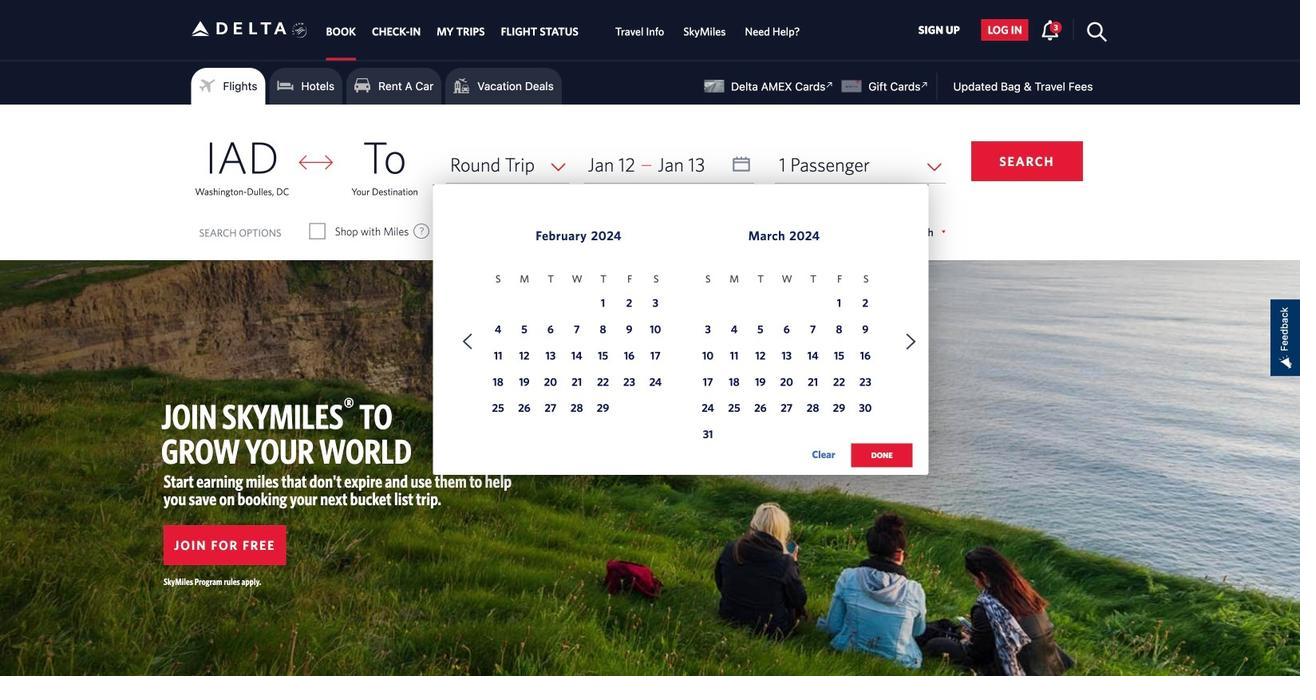 Task type: vqa. For each thing, say whether or not it's contained in the screenshot.
field
yes



Task type: describe. For each thing, give the bounding box(es) containing it.
calendar expanded, use arrow keys to select date application
[[433, 184, 929, 484]]

skyteam image
[[292, 5, 308, 55]]

this link opens another site in a new window that may not follow the same accessibility policies as delta air lines. image
[[823, 77, 838, 93]]



Task type: locate. For each thing, give the bounding box(es) containing it.
tab list
[[318, 0, 810, 60]]

None checkbox
[[310, 224, 325, 240]]

this link opens another site in a new window that may not follow the same accessibility policies as delta air lines. image
[[918, 77, 933, 93]]

None text field
[[584, 146, 755, 183]]

None checkbox
[[596, 224, 610, 240]]

None field
[[446, 146, 570, 183], [776, 146, 946, 183], [446, 146, 570, 183], [776, 146, 946, 183]]

tab panel
[[0, 105, 1301, 484]]

delta air lines image
[[191, 4, 287, 53]]



